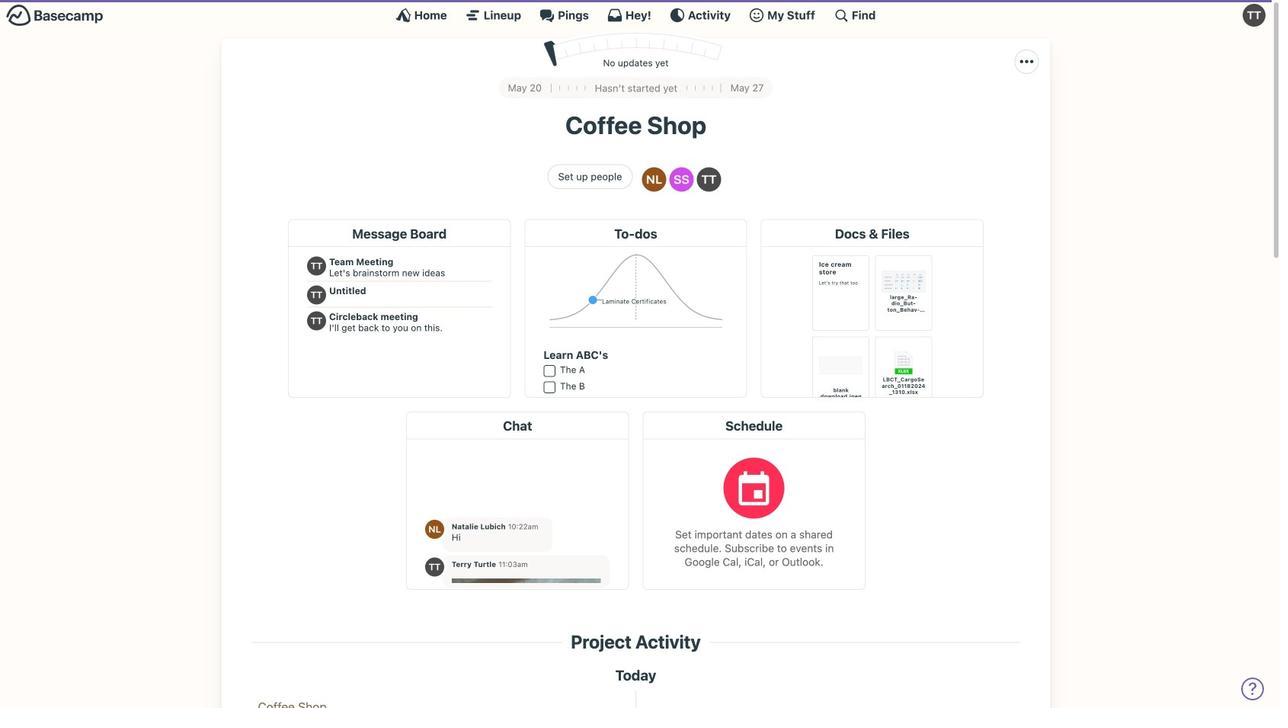 Task type: locate. For each thing, give the bounding box(es) containing it.
people on this project element
[[639, 164, 725, 204]]

switch accounts image
[[6, 4, 104, 27]]

terry turtle image
[[1244, 4, 1266, 27]]

terry turtle image
[[697, 167, 722, 192]]

sarah silvers image
[[670, 167, 694, 192]]



Task type: vqa. For each thing, say whether or not it's contained in the screenshot.
dos
no



Task type: describe. For each thing, give the bounding box(es) containing it.
keyboard shortcut: ⌘ + / image
[[834, 8, 849, 23]]

natalie lubich image
[[642, 167, 667, 192]]

main element
[[0, 0, 1272, 30]]



